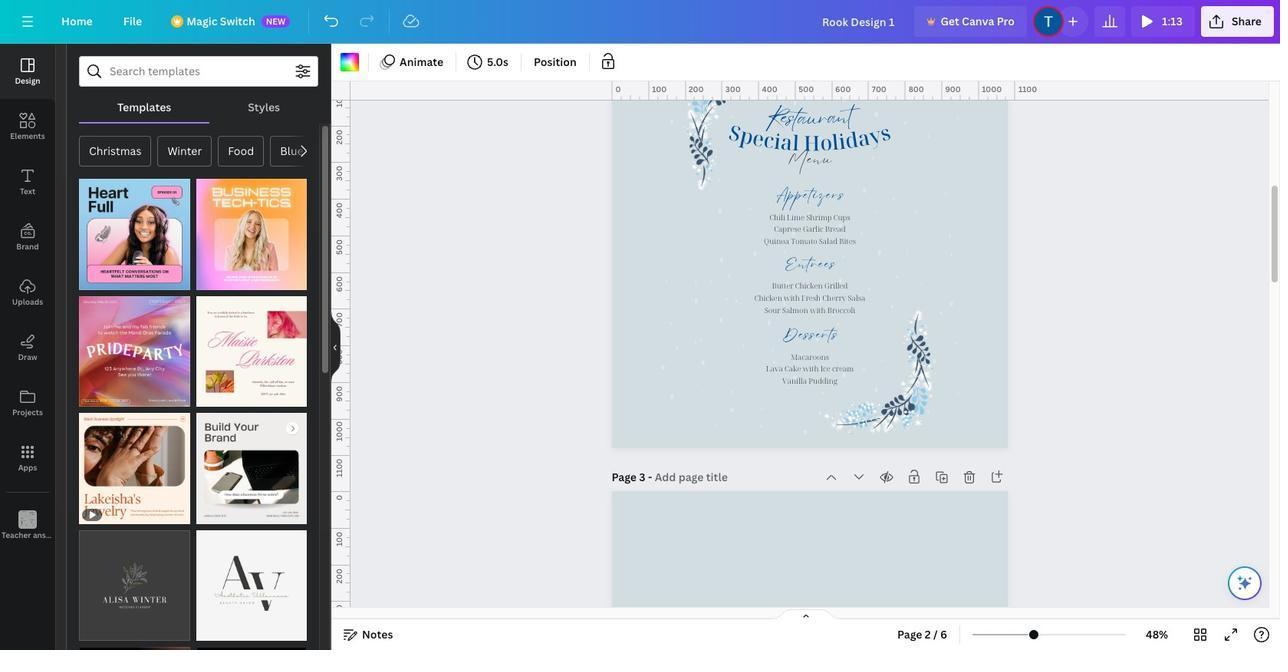 Task type: vqa. For each thing, say whether or not it's contained in the screenshot.
u r a n t
yes



Task type: locate. For each thing, give the bounding box(es) containing it.
0 vertical spatial 700
[[873, 84, 887, 94]]

0 vertical spatial 0
[[616, 84, 621, 94]]

1 horizontal spatial i
[[837, 127, 847, 155]]

macaroons
[[791, 352, 829, 362]]

1 horizontal spatial a
[[828, 116, 841, 144]]

0 horizontal spatial 700
[[334, 313, 345, 327]]

1 inside 'grey brown minimal social media & ux/ui tips square carousel instagram post' "group"
[[204, 508, 208, 520]]

;
[[27, 531, 29, 541]]

of for 'grey brown minimal social media & ux/ui tips square carousel instagram post' "group"
[[210, 508, 219, 520]]

0 horizontal spatial 1000
[[334, 421, 345, 441]]

0 vertical spatial 400
[[763, 84, 778, 94]]

1
[[87, 274, 91, 286], [204, 274, 208, 286], [204, 508, 208, 520]]

1 vertical spatial 0
[[334, 495, 345, 500]]

1100
[[1019, 84, 1038, 94], [334, 459, 345, 478]]

shrimp
[[806, 212, 832, 222]]

fresh
[[802, 293, 821, 303]]

wedding invitation in beige peach magenta classy calligraphy style group
[[196, 287, 307, 407]]

300
[[726, 84, 741, 94], [334, 166, 345, 181], [334, 605, 345, 620]]

1 vertical spatial 800
[[334, 349, 345, 365]]

page for page 2 / 6
[[898, 627, 923, 642]]

lava
[[766, 364, 783, 374]]

1 inside 'orange pink purple soft gradients & gloss tech & business podcast cover' group
[[204, 274, 208, 286]]

4 right side panel tab list
[[104, 274, 109, 286]]

chicken up sour
[[755, 293, 782, 303]]

4 inside 'orange pink purple soft gradients & gloss tech & business podcast cover' group
[[221, 274, 226, 286]]

a
[[828, 116, 841, 144], [856, 123, 872, 152], [780, 128, 794, 156]]

1 vertical spatial 6
[[941, 627, 948, 642]]

0 vertical spatial page
[[612, 470, 637, 484]]

draw button
[[0, 320, 55, 375]]

no color image
[[341, 53, 359, 71]]

1 vertical spatial 1000
[[334, 421, 345, 441]]

text button
[[0, 154, 55, 210]]

1 vertical spatial 900
[[334, 386, 345, 402]]

gold luxury initial circle logo image
[[196, 647, 307, 650]]

of up wedding invitation in beige peach magenta classy calligraphy style group
[[210, 274, 219, 286]]

1 horizontal spatial 1 of 4
[[204, 274, 226, 286]]

l left h at the top right
[[792, 128, 800, 157]]

2 horizontal spatial a
[[856, 123, 872, 152]]

brand
[[16, 241, 39, 252]]

0 horizontal spatial s
[[787, 117, 795, 144]]

0 vertical spatial 200
[[689, 84, 704, 94]]

1 1 of 4 from the left
[[87, 274, 109, 286]]

position
[[534, 54, 577, 69]]

0 vertical spatial 600
[[836, 84, 852, 94]]

0 horizontal spatial 600
[[334, 276, 345, 292]]

1 horizontal spatial s
[[877, 118, 894, 147]]

0 vertical spatial 800
[[909, 84, 925, 94]]

r
[[820, 117, 830, 144]]

brand button
[[0, 210, 55, 265]]

0 vertical spatial 300
[[726, 84, 741, 94]]

1 vertical spatial 1100
[[334, 459, 345, 478]]

1 i from the left
[[773, 127, 783, 155]]

4 up wedding invitation in beige peach magenta classy calligraphy style group
[[221, 274, 226, 286]]

1 4 from the left
[[104, 274, 109, 286]]

c
[[762, 125, 777, 154]]

t
[[849, 114, 857, 142]]

5.0s button
[[463, 50, 515, 74]]

3
[[640, 470, 646, 484]]

switch
[[220, 14, 255, 28]]

800
[[909, 84, 925, 94], [334, 349, 345, 365]]

2 4 from the left
[[221, 274, 226, 286]]

s
[[726, 118, 745, 148]]

48%
[[1147, 627, 1169, 642]]

0 horizontal spatial i
[[773, 127, 783, 155]]

cups
[[834, 212, 850, 222]]

400
[[763, 84, 778, 94], [334, 203, 345, 218]]

grilled
[[825, 281, 848, 291]]

300 right the blue button
[[334, 166, 345, 181]]

a for p
[[780, 128, 794, 156]]

with down the macaroons
[[803, 364, 819, 374]]

salsa
[[848, 293, 866, 303]]

0 vertical spatial chicken
[[795, 281, 823, 291]]

1 horizontal spatial 6
[[941, 627, 948, 642]]

with down the fresh
[[810, 305, 826, 315]]

0 horizontal spatial 0
[[334, 495, 345, 500]]

1 horizontal spatial 400
[[763, 84, 778, 94]]

pastel blue pastel pink soft gradients & gloss self-help podcast cover group
[[79, 170, 190, 290]]

page left 3
[[612, 470, 637, 484]]

0 horizontal spatial 500
[[334, 239, 345, 255]]

page for page 3 -
[[612, 470, 637, 484]]

1 for 'grey brown minimal social media & ux/ui tips square carousel instagram post' "group"
[[204, 508, 208, 520]]

6 right / at bottom right
[[941, 627, 948, 642]]

2 vertical spatial with
[[803, 364, 819, 374]]

4 inside pastel blue pastel pink soft gradients & gloss self-help podcast cover group
[[104, 274, 109, 286]]

entrees
[[785, 263, 836, 281]]

share button
[[1202, 6, 1275, 37]]

pro
[[997, 14, 1015, 28]]

page inside button
[[898, 627, 923, 642]]

1 for pastel blue pastel pink soft gradients & gloss self-help podcast cover group
[[87, 274, 91, 286]]

food button
[[218, 136, 264, 167]]

2 vertical spatial 300
[[334, 605, 345, 620]]

0 horizontal spatial 1100
[[334, 459, 345, 478]]

chicken
[[795, 281, 823, 291], [755, 293, 782, 303]]

of for pastel blue pastel pink soft gradients & gloss self-help podcast cover group
[[93, 274, 102, 286]]

700
[[873, 84, 887, 94], [334, 313, 345, 327]]

600
[[836, 84, 852, 94], [334, 276, 345, 292]]

vanilla
[[783, 376, 807, 386]]

600 up n
[[836, 84, 852, 94]]

garlic
[[803, 224, 824, 234]]

chicken up the fresh
[[795, 281, 823, 291]]

1 of 4
[[87, 274, 109, 286], [204, 274, 226, 286]]

lime
[[787, 212, 805, 222]]

0 vertical spatial 6
[[221, 508, 226, 520]]

0 horizontal spatial page
[[612, 470, 637, 484]]

a inside h o l i d a y s
[[856, 123, 872, 152]]

6 inside button
[[941, 627, 948, 642]]

i right e
[[773, 127, 783, 155]]

broccoli
[[828, 305, 856, 315]]

0 horizontal spatial 800
[[334, 349, 345, 365]]

1 of 4 right side panel tab list
[[87, 274, 109, 286]]

1 horizontal spatial l
[[831, 127, 840, 156]]

cake
[[785, 364, 801, 374]]

1 horizontal spatial 800
[[909, 84, 925, 94]]

chili lime shrimp cups caprese garlic bread quinoa tomato salad bites
[[764, 212, 856, 246]]

canva assistant image
[[1236, 574, 1255, 592]]

2 i from the left
[[837, 127, 847, 155]]

hide image
[[331, 310, 341, 384]]

design button
[[0, 44, 55, 99]]

1 horizontal spatial chicken
[[795, 281, 823, 291]]

animate button
[[375, 50, 450, 74]]

1 vertical spatial page
[[898, 627, 923, 642]]

900 down hide image
[[334, 386, 345, 402]]

600 up hide image
[[334, 276, 345, 292]]

of up black & white minimalist aesthetic initials font logo group in the left bottom of the page
[[210, 508, 219, 520]]

1 horizontal spatial 500
[[799, 84, 815, 94]]

s right t
[[877, 118, 894, 147]]

0 horizontal spatial 1 of 4
[[87, 274, 109, 286]]

a inside the u r a n t
[[828, 116, 841, 144]]

1 vertical spatial chicken
[[755, 293, 782, 303]]

get canva pro
[[941, 14, 1015, 28]]

of
[[93, 274, 102, 286], [210, 274, 219, 286], [210, 508, 219, 520]]

0 horizontal spatial a
[[780, 128, 794, 156]]

1 vertical spatial 400
[[334, 203, 345, 218]]

1 horizontal spatial page
[[898, 627, 923, 642]]

l right r
[[831, 127, 840, 156]]

winter
[[168, 144, 202, 158]]

0 horizontal spatial 6
[[221, 508, 226, 520]]

projects
[[12, 407, 43, 418]]

300 up notes button
[[334, 605, 345, 620]]

s left the 'u'
[[787, 117, 795, 144]]

1 horizontal spatial 1100
[[1019, 84, 1038, 94]]

1 of 4 inside 'orange pink purple soft gradients & gloss tech & business podcast cover' group
[[204, 274, 226, 286]]

1 inside pastel blue pastel pink soft gradients & gloss self-help podcast cover group
[[87, 274, 91, 286]]

0 horizontal spatial 900
[[334, 386, 345, 402]]

1 horizontal spatial 0
[[616, 84, 621, 94]]

1 of 4 up wedding invitation in beige peach magenta classy calligraphy style group
[[204, 274, 226, 286]]

l inside h o l i d a y s
[[831, 127, 840, 156]]

6 up black & white minimalist aesthetic initials font logo group in the left bottom of the page
[[221, 508, 226, 520]]

happy world pride square invitation in pink purple white photocentric style group
[[79, 287, 190, 407]]

get canva pro button
[[915, 6, 1028, 37]]

main menu bar
[[0, 0, 1281, 44]]

0 vertical spatial 900
[[946, 84, 962, 94]]

home link
[[49, 6, 105, 37]]

i right o
[[837, 127, 847, 155]]

d
[[844, 125, 860, 154]]

of inside 'grey brown minimal social media & ux/ui tips square carousel instagram post' "group"
[[210, 508, 219, 520]]

0 horizontal spatial 4
[[104, 274, 109, 286]]

1 of 4 for 'orange pink purple soft gradients & gloss tech & business podcast cover' group
[[204, 274, 226, 286]]

0 horizontal spatial chicken
[[755, 293, 782, 303]]

0 horizontal spatial l
[[792, 128, 800, 157]]

1 for 'orange pink purple soft gradients & gloss tech & business podcast cover' group
[[204, 274, 208, 286]]

sour
[[765, 305, 781, 315]]

300 up s
[[726, 84, 741, 94]]

1 vertical spatial 600
[[334, 276, 345, 292]]

templates
[[117, 100, 171, 114]]

1 horizontal spatial 700
[[873, 84, 887, 94]]

christmas
[[89, 144, 142, 158]]

2 1 of 4 from the left
[[204, 274, 226, 286]]

0 horizontal spatial 400
[[334, 203, 345, 218]]

0 vertical spatial 1000
[[982, 84, 1003, 94]]

1 vertical spatial 500
[[334, 239, 345, 255]]

l
[[831, 127, 840, 156], [792, 128, 800, 157]]

show pages image
[[769, 609, 843, 621]]

with up salmon
[[784, 293, 800, 303]]

grey white gold wedding planner logo image
[[79, 530, 190, 641]]

page left "2"
[[898, 627, 923, 642]]

a inside s p e c i a l
[[780, 128, 794, 156]]

1 horizontal spatial 4
[[221, 274, 226, 286]]

magic
[[187, 14, 218, 28]]

100
[[653, 84, 667, 94], [334, 93, 345, 107], [334, 532, 345, 546]]

file
[[123, 14, 142, 28]]

a for o
[[856, 123, 872, 152]]

900 down get
[[946, 84, 962, 94]]

0
[[616, 84, 621, 94], [334, 495, 345, 500]]

uploads
[[12, 296, 43, 307]]

of right side panel tab list
[[93, 274, 102, 286]]

i
[[773, 127, 783, 155], [837, 127, 847, 155]]

salad
[[819, 236, 838, 246]]

appetizers
[[776, 194, 845, 212]]

u
[[808, 117, 820, 145]]

page
[[612, 470, 637, 484], [898, 627, 923, 642]]

s
[[787, 117, 795, 144], [877, 118, 894, 147]]

1 vertical spatial 700
[[334, 313, 345, 327]]

styles button
[[210, 93, 319, 122]]

1 of 4 inside pastel blue pastel pink soft gradients & gloss self-help podcast cover group
[[87, 274, 109, 286]]

0 vertical spatial 1100
[[1019, 84, 1038, 94]]

winter button
[[158, 136, 212, 167]]



Task type: describe. For each thing, give the bounding box(es) containing it.
Page title text field
[[655, 470, 730, 485]]

with inside the desserts macaroons lava cake with ice cream vanilla pudding
[[803, 364, 819, 374]]

0 vertical spatial with
[[784, 293, 800, 303]]

teacher
[[2, 530, 31, 540]]

position button
[[528, 50, 583, 74]]

i inside s p e c i a l
[[773, 127, 783, 155]]

Search templates search field
[[110, 57, 288, 86]]

wedding invitation in beige peach magenta classy calligraphy style image
[[196, 296, 307, 407]]

h o l i d a y s
[[804, 118, 894, 157]]

caprese
[[774, 224, 801, 234]]

page 2 / 6
[[898, 627, 948, 642]]

p
[[738, 121, 756, 151]]

menu
[[788, 158, 833, 178]]

design
[[15, 75, 40, 86]]

grey white gold wedding planner logo group
[[79, 521, 190, 641]]

1 of 6
[[204, 508, 226, 520]]

notes button
[[338, 622, 399, 647]]

file button
[[111, 6, 154, 37]]

rose gold elegant monogram floral circular logo group
[[79, 638, 190, 650]]

1 of 4 for pastel blue pastel pink soft gradients & gloss self-help podcast cover group
[[87, 274, 109, 286]]

black & white minimalist aesthetic initials font logo image
[[196, 530, 307, 641]]

1 horizontal spatial 1000
[[982, 84, 1003, 94]]

bread
[[825, 224, 846, 234]]

apps button
[[0, 431, 55, 486]]

page 3 -
[[612, 470, 655, 484]]

cream
[[832, 364, 854, 374]]

page 2 / 6 button
[[892, 622, 954, 647]]

5.0s
[[487, 54, 509, 69]]

4 for pastel blue pastel pink soft gradients & gloss self-help podcast cover group
[[104, 274, 109, 286]]

draw
[[18, 352, 37, 362]]

grey brown minimal social media & ux/ui tips square carousel instagram post group
[[196, 404, 307, 524]]

pudding
[[809, 376, 838, 386]]

butter
[[772, 281, 794, 291]]

chili
[[770, 212, 785, 222]]

of for 'orange pink purple soft gradients & gloss tech & business podcast cover' group
[[210, 274, 219, 286]]

home
[[61, 14, 93, 28]]

uploads button
[[0, 265, 55, 320]]

2 vertical spatial 200
[[334, 568, 345, 583]]

bites
[[839, 236, 856, 246]]

desserts macaroons lava cake with ice cream vanilla pudding
[[766, 334, 854, 386]]

/
[[934, 627, 938, 642]]

quinoa
[[764, 236, 789, 246]]

1 horizontal spatial 900
[[946, 84, 962, 94]]

salmon
[[782, 305, 808, 315]]

Design title text field
[[810, 6, 909, 37]]

cherry
[[823, 293, 846, 303]]

s inside h o l i d a y s
[[877, 118, 894, 147]]

teacher answer keys
[[2, 530, 78, 540]]

1:13
[[1163, 14, 1183, 28]]

side panel tab list
[[0, 44, 78, 553]]

1 vertical spatial 200
[[334, 129, 345, 144]]

text
[[20, 186, 35, 196]]

2
[[925, 627, 931, 642]]

entrees butter chicken grilled chicken with fresh cherry salsa sour salmon with broccoli
[[755, 263, 866, 315]]

1 horizontal spatial 600
[[836, 84, 852, 94]]

food
[[228, 144, 254, 158]]

elements button
[[0, 99, 55, 154]]

desserts
[[783, 334, 839, 352]]

e
[[751, 123, 767, 153]]

christmas button
[[79, 136, 151, 167]]

blue button
[[270, 136, 314, 167]]

styles
[[248, 100, 280, 114]]

i inside h o l i d a y s
[[837, 127, 847, 155]]

notes
[[362, 627, 393, 642]]

share
[[1232, 14, 1263, 28]]

answer
[[33, 530, 60, 540]]

projects button
[[0, 375, 55, 431]]

orange pink purple soft gradients & gloss tech & business podcast cover group
[[196, 170, 307, 290]]

s p e c i a l
[[726, 118, 800, 157]]

6 inside 'grey brown minimal social media & ux/ui tips square carousel instagram post' "group"
[[221, 508, 226, 520]]

0 vertical spatial 500
[[799, 84, 815, 94]]

h
[[804, 129, 821, 157]]

black & white minimalist aesthetic initials font logo group
[[196, 521, 307, 641]]

o
[[820, 128, 833, 157]]

n
[[838, 115, 853, 143]]

ice
[[821, 364, 831, 374]]

new
[[266, 15, 286, 27]]

1:13 button
[[1132, 6, 1196, 37]]

1 vertical spatial 300
[[334, 166, 345, 181]]

apps
[[18, 462, 37, 473]]

gold luxury initial circle logo group
[[196, 638, 307, 650]]

blue
[[280, 144, 304, 158]]

templates button
[[79, 93, 210, 122]]

keys
[[61, 530, 78, 540]]

y
[[867, 120, 884, 150]]

get
[[941, 14, 960, 28]]

4 for 'orange pink purple soft gradients & gloss tech & business podcast cover' group
[[221, 274, 226, 286]]

1 vertical spatial with
[[810, 305, 826, 315]]

elements
[[10, 130, 45, 141]]

happy world pride square invitation in pink purple white photocentric style image
[[79, 296, 190, 407]]

u r a n t
[[808, 114, 857, 145]]

magic switch
[[187, 14, 255, 28]]

animate
[[400, 54, 444, 69]]

l inside s p e c i a l
[[792, 128, 800, 157]]

education and awareness instagram post in cream dark orange clean corporate style group
[[79, 404, 190, 524]]



